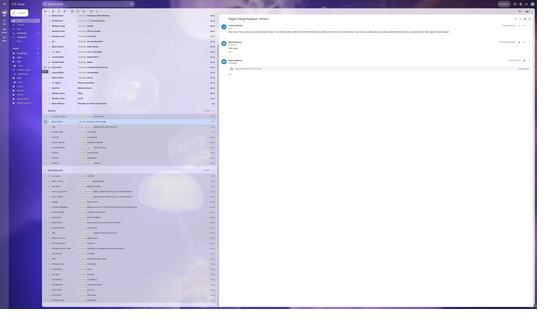 Task type: locate. For each thing, give the bounding box(es) containing it.
1 vertical spatial hamoud
[[65, 270, 72, 272]]

umlaut for re: gorge of the jungle
[[63, 134, 69, 137]]

1 vertical spatial hiya
[[19, 67, 23, 70]]

reminder
[[105, 45, 115, 47], [86, 114, 96, 117]]

work down labels "image" on the left of the page
[[108, 16, 113, 19]]

1 for leaf
[[43, 86, 43, 88]]

0 vertical spatial james peterson
[[58, 157, 72, 160]]

mateo
[[97, 51, 103, 53], [254, 66, 260, 68], [113, 287, 119, 289]]

james inside row
[[58, 252, 64, 255]]

4 27 jul from the top
[[234, 62, 239, 65]]

google down noah , eloise 2
[[58, 224, 64, 226]]

fin
[[58, 22, 61, 24], [58, 298, 60, 301]]

0 vertical spatial kendall
[[58, 68, 65, 70]]

fin inside everything else tab panel
[[58, 298, 60, 301]]

35 row from the top
[[47, 274, 241, 280]]

0 horizontal spatial work
[[20, 81, 25, 84]]

spots inside starred tab panel
[[117, 140, 122, 143]]

kendall inside starred tab panel
[[58, 146, 64, 148]]

everything inside everything re: gorge of the jungle
[[87, 134, 95, 137]]

everything inside everything road trip
[[87, 270, 95, 272]]

1 vertical spatial eloise
[[58, 85, 63, 88]]

3 27 jul from the top
[[234, 57, 239, 59]]

26 row from the top
[[47, 173, 241, 179]]

poll
[[106, 169, 109, 171]]

1 sharpay jones from the top
[[58, 28, 72, 30]]

2 peterson from the top
[[64, 163, 72, 166]]

trip
[[97, 56, 101, 59], [102, 270, 105, 272]]

everything inside button
[[53, 188, 65, 191]]

1 vertical spatial maria
[[58, 200, 63, 203]]

everything inside everything grocery reminder
[[87, 45, 95, 47]]

2 vertical spatial mateo
[[113, 287, 119, 289]]

fin up me , tara 2
[[58, 298, 60, 301]]

everything down everything mateo sucks
[[87, 57, 95, 59]]

everything left never
[[87, 247, 95, 249]]

everything down everything seattle
[[87, 34, 95, 36]]

0 horizontal spatial 22
[[6, 11, 8, 13]]

25 row from the top
[[47, 167, 241, 173]]

leaves up re:
[[97, 129, 103, 131]]

grayson
[[58, 235, 65, 238]]

in
[[101, 56, 103, 59], [124, 247, 125, 249]]

james peterson row
[[47, 251, 241, 257]]

0 vertical spatial mateo
[[97, 51, 103, 53]]

jeremy miller down me , jack 2 in the left of the page
[[58, 62, 71, 65]]

everything left re:
[[87, 134, 95, 137]]

everything down everything driver feedback
[[87, 253, 95, 255]]

1 vertical spatial kendall parks
[[58, 146, 70, 148]]

row containing linkedin messages
[[47, 228, 241, 233]]

1 horizontal spatial for
[[106, 74, 109, 76]]

parks inside starred tab panel
[[65, 146, 70, 148]]

0 vertical spatial cell
[[231, 51, 241, 53]]

vanian
[[64, 16, 71, 19], [64, 85, 71, 88]]

2 for broken promises
[[67, 206, 68, 209]]

0 vertical spatial in
[[101, 56, 103, 59]]

1 fin mccloud from the top
[[58, 22, 70, 24]]

0 horizontal spatial reminder
[[86, 114, 96, 117]]

2 sharpay jones from the top
[[58, 33, 72, 36]]

19 row from the top
[[47, 133, 241, 138]]

james
[[58, 157, 64, 160], [58, 163, 64, 166], [64, 200, 70, 203], [58, 252, 64, 255]]

✨ image
[[119, 287, 122, 290]]

your
[[127, 212, 131, 215], [127, 218, 131, 220], [104, 229, 108, 232], [135, 229, 139, 232]]

0 vertical spatial updates
[[104, 140, 111, 143]]

1 vertical spatial vanian
[[64, 85, 71, 88]]

the left car
[[107, 247, 110, 249]]

everything up the 'everything dinner'
[[87, 80, 95, 82]]

1 bjord umlaut from the top
[[58, 51, 70, 53]]

1 you from the top
[[127, 140, 130, 143]]

broken promises row
[[47, 205, 241, 210]]

0 vertical spatial mateo, please add me to your linkedin network
[[104, 212, 147, 215]]

0 vertical spatial spots
[[117, 140, 122, 143]]

1 horizontal spatial reminder
[[105, 45, 115, 47]]

hamoud inside row
[[65, 264, 72, 266]]

4 row from the top
[[47, 32, 241, 38]]

hat
[[97, 293, 100, 295]]

you inside starred tab panel
[[127, 140, 130, 143]]

leaves down gems
[[19, 95, 25, 97]]

1 vertical spatial eloise vanian
[[58, 85, 71, 88]]

mateo,
[[104, 212, 110, 215], [104, 218, 110, 220], [97, 229, 103, 232]]

jul for reminder
[[236, 45, 239, 47]]

pizza inside "link"
[[86, 103, 92, 105]]

0 vertical spatial ahmed
[[58, 264, 64, 266]]

1 sunny from the top
[[58, 74, 64, 76]]

miller down side
[[65, 80, 71, 82]]

google up tara schultz
[[58, 275, 64, 278]]

more image
[[112, 11, 115, 14]]

fin mccloud up me , tara 2
[[58, 298, 69, 301]]

hello left stay
[[97, 201, 101, 203]]

everything link inside ahmed hamoud row
[[86, 264, 225, 267]]

promises
[[104, 206, 112, 209]]

brad for favorites
[[58, 169, 62, 171]]

parks for chocolate
[[65, 146, 70, 148]]

ahmed hamoud inside ahmed hamoud row
[[58, 264, 72, 266]]

2 inside the me , bjord 2
[[67, 206, 68, 209]]

1 vertical spatial ahmed hamoud
[[58, 270, 72, 272]]

1 vertical spatial pizza
[[86, 103, 92, 105]]

compose button
[[12, 10, 31, 18]]

1 horizontal spatial trip
[[102, 270, 105, 272]]

0 vertical spatial level
[[110, 129, 115, 131]]

noah
[[58, 218, 62, 220], [97, 298, 102, 301]]

delete image
[[70, 11, 73, 14]]

4 brad klo from the top
[[58, 175, 65, 177]]

1 horizontal spatial in
[[124, 247, 125, 249]]

bread
[[110, 22, 116, 24]]

everything inside everything car wash cash inferno
[[87, 235, 95, 237]]

1 vertical spatial hello
[[97, 201, 101, 203]]

row containing google
[[47, 222, 241, 228]]

0 vertical spatial add
[[117, 212, 120, 215]]

29 row from the top
[[47, 228, 241, 233]]

pizza
[[86, 91, 92, 94], [86, 103, 92, 105]]

memes down everything treatment optional
[[97, 163, 103, 165]]

sunny for sunny side
[[58, 74, 64, 76]]

Search in emails text field
[[53, 3, 137, 6]]

everything left free
[[87, 39, 95, 42]]

1 eloise vanian from the top
[[58, 16, 71, 19]]

level inside row
[[110, 129, 115, 131]]

trip up everything barbie movie
[[97, 56, 101, 59]]

mateo, down security
[[97, 229, 103, 232]]

everything link inside james peterson row
[[86, 252, 225, 255]]

15 row from the top
[[47, 95, 241, 101]]

cell for mateo sucks
[[231, 51, 241, 53]]

drive
[[119, 247, 123, 249]]

6 jul from the top
[[236, 62, 239, 65]]

1 yelp from the top
[[58, 140, 61, 143]]

1 vertical spatial trip
[[102, 270, 105, 272]]

1 vertical spatial parks
[[65, 146, 70, 148]]

1 vertical spatial 28 jul
[[234, 28, 239, 30]]

from inside starred tab panel
[[112, 140, 116, 143]]

1 27 from the top
[[234, 39, 236, 42]]

2 sunny from the top
[[58, 212, 63, 214]]

2 network from the top
[[139, 218, 147, 220]]

sharpay jones for hat
[[58, 293, 71, 295]]

None checkbox
[[49, 22, 52, 25], [49, 51, 52, 53], [49, 56, 52, 59], [49, 68, 52, 71], [49, 74, 52, 76], [49, 97, 52, 100], [49, 108, 52, 111], [49, 114, 52, 117], [49, 134, 52, 137], [49, 140, 52, 143], [49, 146, 52, 149], [49, 163, 52, 166], [49, 212, 52, 215], [49, 218, 52, 221], [49, 223, 52, 226], [49, 229, 52, 232], [49, 235, 52, 238], [49, 241, 52, 244], [49, 258, 52, 261], [49, 264, 52, 267], [49, 269, 52, 272], [49, 287, 52, 290], [49, 22, 52, 25], [49, 51, 52, 53], [49, 56, 52, 59], [49, 68, 52, 71], [49, 74, 52, 76], [49, 97, 52, 100], [49, 108, 52, 111], [49, 114, 52, 117], [49, 134, 52, 137], [49, 140, 52, 143], [49, 146, 52, 149], [49, 163, 52, 166], [49, 212, 52, 215], [49, 218, 52, 221], [49, 223, 52, 226], [49, 229, 52, 232], [49, 235, 52, 238], [49, 241, 52, 244], [49, 258, 52, 261], [49, 264, 52, 267], [49, 269, 52, 272], [49, 287, 52, 290]]

noise
[[104, 129, 109, 131]]

2 vertical spatial yelp
[[58, 287, 61, 289]]

charger
[[104, 33, 112, 36]]

1 jeremy miller from the top
[[58, 62, 71, 65]]

row containing grayson fields
[[47, 233, 241, 239]]

2 1 from the top
[[43, 86, 43, 88]]

0 vertical spatial sunny
[[58, 74, 64, 76]]

1 vertical spatial peterson
[[64, 163, 72, 166]]

archive image
[[58, 11, 60, 14]]

everything updating our google account inactivity policy
[[87, 275, 139, 278]]

28 for seattle
[[234, 28, 236, 30]]

1 mateo, please add me to your linkedin network from the top
[[104, 212, 147, 215]]

everything inside everything goodbye
[[87, 281, 95, 283]]

please for 2
[[110, 218, 116, 220]]

main menu image
[[3, 3, 7, 6]]

(no
[[97, 152, 100, 154]]

everything up the everything wallet
[[87, 62, 95, 65]]

sent link
[[19, 31, 23, 34]]

jul for work
[[236, 16, 239, 18]]

13
[[42, 36, 43, 38]]

everything down everything friday plans at bottom left
[[87, 180, 95, 183]]

everything left goodbye
[[87, 281, 95, 283]]

0 vertical spatial near
[[122, 140, 126, 143]]

welcome down pizza for breakfast
[[86, 97, 95, 99]]

please
[[121, 229, 127, 232]]

eloise vanian for emergency
[[58, 16, 71, 19]]

everything left else
[[53, 188, 65, 191]]

everything trip in december
[[87, 56, 114, 59]]

google
[[58, 224, 64, 226], [58, 275, 64, 278], [109, 275, 116, 278]]

0 vertical spatial fin mccloud
[[58, 22, 70, 24]]

spots down jungle
[[117, 140, 122, 143]]

everything inside ahmed hamoud row
[[87, 264, 95, 266]]

1 vertical spatial you
[[127, 258, 130, 261]]

everything inside everything schedule for tomorrow
[[87, 74, 95, 76]]

birds
[[100, 195, 105, 197]]

, inside no birds row
[[60, 195, 61, 197]]

0 vertical spatial eloise vanian
[[58, 16, 71, 19]]

add for 2
[[117, 218, 120, 220]]

jeremy miller
[[58, 62, 71, 65], [58, 80, 71, 82]]

3 brad from the top
[[58, 169, 62, 171]]

welcome inside everything else tab panel
[[97, 287, 105, 289]]

account
[[116, 275, 124, 278]]

1 brad from the top
[[58, 97, 62, 99]]

27 for stock
[[234, 39, 236, 42]]

everything up everything road trip
[[87, 264, 95, 266]]

bjord umlaut inside starred tab panel
[[58, 134, 69, 137]]

umlaut down the 'peters'
[[63, 247, 69, 249]]

everything inside "everything never stop the car on a drive in the dark"
[[87, 247, 95, 249]]

1 27 jul from the top
[[234, 39, 239, 42]]

2 social from the top
[[87, 212, 92, 214]]

you
[[127, 140, 130, 143], [127, 258, 130, 261]]

everything left security
[[87, 224, 95, 226]]

28 jul
[[234, 16, 239, 18], [234, 28, 239, 30]]

level
[[110, 129, 115, 131], [113, 163, 118, 166]]

umlaut down me , bjord , terry 4
[[63, 134, 69, 137]]

3 social from the top
[[87, 218, 92, 220]]

near inside starred tab panel
[[122, 140, 126, 143]]

google for google
[[58, 224, 64, 226]]

1 horizontal spatial hello
[[97, 201, 101, 203]]

2 fin mccloud from the top
[[58, 298, 69, 301]]

1 vertical spatial linkedin
[[131, 218, 139, 220]]

everything inside everything mateo sucks
[[87, 51, 95, 53]]

1 spots from the top
[[117, 140, 122, 143]]

sharpay jones for free
[[58, 39, 72, 42]]

11 row from the top
[[47, 72, 241, 78]]

27 jul for stock
[[234, 39, 239, 42]]

google for google accounts team
[[58, 275, 64, 278]]

everything left seattle
[[87, 28, 95, 30]]

maria williams
[[58, 114, 72, 117]]

0 vertical spatial ahmed hamoud
[[58, 264, 72, 266]]

social up everything road trip
[[87, 258, 92, 260]]

eloise down archive image
[[58, 16, 63, 19]]

mateo inside mateo roberts list
[[254, 66, 260, 68]]

miller
[[65, 62, 71, 65], [65, 80, 71, 82]]

near
[[122, 140, 126, 143], [122, 258, 126, 261]]

james peterson for treatment optional
[[58, 157, 72, 160]]

social down everything broken promises
[[87, 212, 92, 214]]

flight change request main content
[[47, 0, 537, 310]]

sharpay tyler
[[58, 108, 72, 111]]

maria down sharpay tyler
[[58, 114, 63, 117]]

bjord umlaut down jack peters
[[58, 247, 69, 249]]

39 row from the top
[[47, 297, 241, 303]]

everything left wallet
[[87, 68, 95, 70]]

maria for maria , james
[[58, 200, 63, 203]]

jones inside everything else tab panel
[[66, 293, 71, 295]]

tara
[[58, 281, 62, 284], [61, 304, 65, 307]]

1 updates from spots near you from the top
[[104, 140, 130, 143]]

labels heading
[[14, 52, 41, 55]]

27 jul
[[234, 39, 239, 42], [234, 45, 239, 47], [234, 57, 239, 59], [234, 62, 239, 65], [234, 68, 239, 70]]

0 vertical spatial jeremy miller
[[58, 62, 71, 65]]

welcome to yelp, mateo
[[97, 287, 119, 289]]

18
[[42, 58, 43, 60]]

0 vertical spatial memes
[[19, 104, 26, 107]]

miller for parking spot
[[65, 80, 71, 82]]

1 horizontal spatial mateo
[[113, 287, 119, 289]]

you inside everything else tab panel
[[127, 258, 130, 261]]

2 jeremy miller from the top
[[58, 80, 71, 82]]

mateo left ✨ image
[[113, 287, 119, 289]]

everything else tab panel
[[47, 185, 241, 310]]

everything inside the 'everything dinner'
[[87, 85, 95, 88]]

me , bjord 2
[[58, 206, 68, 209]]

mccloud for banana bread
[[61, 22, 70, 24]]

1 near from the top
[[122, 140, 126, 143]]

the right defrost
[[107, 114, 110, 117]]

everything inside everything favorites poll
[[87, 169, 95, 171]]

2 mateo, please add me to your linkedin network from the top
[[104, 218, 147, 220]]

mateo roberts list
[[244, 24, 537, 88]]

social up everything chocolate
[[87, 140, 92, 142]]

1 vertical spatial cell
[[231, 74, 241, 76]]

1 vertical spatial 28
[[234, 28, 236, 30]]

trip right road
[[102, 270, 105, 272]]

chicken
[[111, 114, 119, 117]]

1 vertical spatial 1
[[43, 86, 43, 88]]

2 eloise vanian from the top
[[58, 85, 71, 88]]

maria up the me , bjord 2
[[58, 200, 63, 203]]

noah down hat
[[97, 298, 102, 301]]

1 vertical spatial miller
[[65, 80, 71, 82]]

fin mccloud inside everything else tab panel
[[58, 298, 69, 301]]

0 vertical spatial updates from spots near you
[[104, 140, 130, 143]]

fields
[[66, 235, 71, 238]]

show details image
[[259, 31, 261, 32]]

miller down me , jack 2 in the left of the page
[[65, 62, 71, 65]]

1 vertical spatial for
[[92, 91, 95, 94]]

2 you from the top
[[127, 258, 130, 261]]

please
[[110, 212, 116, 215], [110, 218, 116, 220]]

1 kendall parks from the top
[[58, 68, 71, 70]]

updates inside starred tab panel
[[104, 140, 111, 143]]

vanian down report spam image
[[64, 16, 71, 19]]

0 vertical spatial jack
[[61, 56, 66, 59]]

1 horizontal spatial leaves
[[97, 129, 103, 131]]

network for ,
[[139, 212, 147, 215]]

show details image
[[263, 69, 265, 71]]

0 vertical spatial kendall parks
[[58, 68, 71, 70]]

cell
[[231, 51, 241, 53], [231, 74, 241, 76]]

bjord umlaut inside everything else tab panel
[[58, 247, 69, 249]]

jones for seattle
[[66, 28, 72, 30]]

3 bjord umlaut from the top
[[58, 247, 69, 249]]

2 inside me , jack 2
[[67, 57, 68, 59]]

kendall parks inside starred tab panel
[[58, 146, 70, 148]]

jack peters
[[58, 241, 68, 243]]

level down optional
[[113, 163, 118, 166]]

bjord umlaut for re:
[[58, 134, 69, 137]]

2 jul from the top
[[236, 28, 239, 30]]

brad for friday
[[58, 175, 62, 177]]

everything up pizza for breakfast
[[87, 85, 95, 88]]

sharpay inside everything else tab panel
[[58, 293, 65, 295]]

1 28 from the top
[[234, 16, 236, 18]]

0 vertical spatial 1
[[43, 68, 43, 70]]

3 27 from the top
[[234, 57, 236, 59]]

maria inside stay hydrated! row
[[58, 200, 63, 203]]

0 vertical spatial jeremy
[[58, 62, 65, 65]]

1 social from the top
[[87, 140, 92, 142]]

2 for mateo, please add me to your linkedin network
[[69, 218, 70, 220]]

everything up hello link
[[19, 58, 30, 61]]

1 vertical spatial jeremy
[[58, 80, 65, 82]]

1 vertical spatial fin mccloud
[[58, 298, 69, 301]]

social up everything security alert
[[87, 218, 92, 220]]

1 for hiya
[[43, 68, 43, 70]]

1 network from the top
[[139, 212, 147, 215]]

mail heading
[[0, 16, 10, 19]]

hello up hiya link
[[19, 63, 24, 65]]

pizza for pizza
[[86, 103, 92, 105]]

0 vertical spatial parks
[[65, 68, 71, 70]]

2 hamoud from the top
[[65, 270, 72, 272]]

1 row from the top
[[47, 15, 241, 20]]

bjord umlaut down me , bjord , terry 4
[[58, 134, 69, 137]]

33 row from the top
[[47, 257, 241, 262]]

4 jul from the top
[[236, 45, 239, 47]]

welcome down goodbye
[[97, 287, 105, 289]]

james peterson inside row
[[58, 252, 72, 255]]

6 row from the top
[[47, 43, 241, 49]]

1 pizza from the top
[[86, 91, 92, 94]]

mateo up everything trip in december
[[97, 51, 103, 53]]

2 from from the top
[[112, 258, 116, 261]]

2 me , bjord from the top
[[58, 195, 66, 197]]

klo for (no
[[62, 152, 65, 154]]

1 vertical spatial yelp
[[58, 258, 61, 261]]

chat heading
[[0, 26, 10, 28]]

27 jul for reminder
[[234, 45, 239, 47]]

noise level
[[104, 129, 115, 131]]

3 sharpay jones from the top
[[58, 39, 72, 42]]

for up welcome home
[[92, 91, 95, 94]]

0 vertical spatial 28 jul
[[234, 16, 239, 18]]

5 27 jul from the top
[[234, 68, 239, 70]]

1 vertical spatial ahmed
[[58, 270, 64, 272]]

2 28 jul from the top
[[234, 28, 239, 30]]

2 brad from the top
[[58, 152, 62, 154]]

everything up everything goodbye
[[87, 276, 95, 278]]

0 horizontal spatial hello
[[19, 63, 24, 65]]

umlaut for never stop the car on a drive in the dark
[[63, 247, 69, 249]]

updates down stop
[[104, 258, 111, 261]]

everything up the everything (no subject)
[[87, 146, 95, 148]]

everything inside everything security alert
[[87, 224, 95, 226]]

jeremy down sunny side
[[58, 80, 65, 82]]

network for 2
[[139, 218, 147, 220]]

eloise
[[58, 16, 63, 19], [58, 85, 63, 88], [64, 218, 69, 220]]

kendall for chocolate
[[58, 146, 64, 148]]

inbox link
[[19, 22, 24, 24]]

hello
[[19, 63, 24, 65], [97, 201, 101, 203]]

row containing sunny side
[[47, 72, 241, 78]]

0 vertical spatial linkedin
[[131, 212, 139, 215]]

2 miller from the top
[[65, 80, 71, 82]]

12 row from the top
[[47, 78, 241, 84]]

memes up mirage
[[19, 104, 26, 107]]

1 horizontal spatial welcome
[[97, 287, 105, 289]]

2 kendall parks from the top
[[58, 146, 70, 148]]

3 peterson from the top
[[64, 252, 72, 255]]

chat
[[3, 26, 7, 28]]

advanced search options image
[[143, 2, 149, 7]]

mateo, down promises
[[104, 212, 110, 215]]

0 vertical spatial from
[[112, 140, 116, 143]]

near inside everything else tab panel
[[122, 258, 126, 261]]

0 vertical spatial 28
[[234, 16, 236, 18]]

1 hamoud from the top
[[65, 264, 72, 266]]

linkedin for 2
[[131, 218, 139, 220]]

2 near from the top
[[122, 258, 126, 261]]

pizza for breakfast link
[[86, 91, 225, 94]]

2 inside noah , eloise 2
[[69, 218, 70, 220]]

27 for in
[[234, 57, 236, 59]]

1 horizontal spatial work
[[108, 16, 113, 19]]

everything inside everything barbie movie
[[87, 62, 95, 65]]

mateo, please add me to your linkedin network row down stay hydrated! row
[[47, 210, 241, 216]]

leaf
[[19, 86, 23, 88]]

updates from spots near you down jungle
[[104, 140, 130, 143]]

0 horizontal spatial trip
[[97, 56, 101, 59]]

parks
[[65, 68, 71, 70], [65, 146, 70, 148]]

everything inside everything friday plans
[[87, 175, 95, 177]]

1 horizontal spatial 22
[[41, 22, 43, 24]]

eloise inside everything else tab panel
[[64, 218, 69, 220]]

0 vertical spatial welcome
[[86, 97, 95, 99]]

everything inside the everything iphone charger
[[87, 34, 95, 36]]

0 horizontal spatial hiya
[[19, 67, 23, 70]]

1 1 from the top
[[43, 68, 43, 70]]

mateo, please add me to your linkedin network row down broken promises row
[[47, 216, 241, 222]]

2 27 jul from the top
[[234, 45, 239, 47]]

updates
[[104, 140, 111, 143], [104, 258, 111, 261]]

everything left road
[[87, 270, 95, 272]]

memes for brad klo
[[97, 180, 103, 183]]

0 vertical spatial mateo,
[[104, 212, 110, 215]]

0 vertical spatial fin
[[58, 22, 61, 24]]

1 vertical spatial add
[[117, 218, 120, 220]]

row
[[47, 15, 241, 20], [47, 20, 241, 26], [47, 26, 241, 32], [47, 32, 241, 38], [47, 38, 241, 43], [47, 43, 241, 49], [47, 49, 241, 55], [47, 55, 241, 61], [47, 61, 241, 66], [47, 66, 241, 72], [47, 72, 241, 78], [47, 78, 241, 84], [47, 84, 241, 89], [47, 89, 241, 95], [47, 95, 241, 101], [47, 101, 241, 107], [47, 107, 241, 112], [47, 112, 241, 118], [47, 133, 241, 138], [47, 138, 241, 144], [47, 144, 241, 150], [47, 150, 241, 156], [47, 156, 241, 161], [47, 161, 241, 167], [47, 167, 241, 173], [47, 173, 241, 179], [47, 179, 241, 185], [47, 222, 241, 228], [47, 228, 241, 233], [47, 233, 241, 239], [47, 239, 241, 245], [47, 245, 241, 251], [47, 257, 241, 262], [47, 268, 241, 274], [47, 274, 241, 280], [47, 280, 241, 285], [47, 285, 241, 291], [47, 291, 241, 297], [47, 297, 241, 303], [47, 303, 241, 308], [47, 308, 241, 310]]

everything up everything re: gorge of the jungle
[[87, 129, 95, 131]]

everything left no
[[87, 195, 95, 197]]

everything inside everything trip in december
[[87, 57, 95, 59]]

everything down everything goodbye
[[87, 287, 95, 289]]

28 jul for emergency work meeting
[[234, 16, 239, 18]]

mateo, please add me to your linkedin network row
[[47, 210, 241, 216], [47, 216, 241, 222]]

everything down everything no birds
[[87, 201, 95, 203]]

everything inside noise level row
[[87, 129, 95, 131]]

me , bjord inside no birds row
[[58, 195, 66, 197]]

everything down everything security alert
[[87, 229, 95, 232]]

in up barbie
[[101, 56, 103, 59]]

sunny inside everything else tab panel
[[58, 212, 63, 214]]

2 for excuses
[[66, 304, 67, 307]]

email
[[139, 229, 144, 232]]

everything left car
[[87, 235, 95, 237]]

eloise vanian down report spam image
[[58, 16, 71, 19]]

everything car wash cash inferno
[[87, 235, 118, 238]]

2 vertical spatial james peterson
[[58, 252, 72, 255]]

from down on
[[112, 258, 116, 261]]

please down promises
[[110, 212, 116, 215]]

brad for (no
[[58, 152, 62, 154]]

move to image
[[100, 11, 103, 14]]

linkedin up the 'confirm'
[[131, 218, 139, 220]]

never
[[97, 247, 102, 249]]

select tooltip
[[46, 77, 54, 83]]

hiya up seattle
[[97, 22, 101, 24]]

2 add from the top
[[117, 218, 120, 220]]

mccloud inside everything else tab panel
[[61, 298, 69, 301]]

everything down everything free stock
[[87, 45, 95, 47]]

radiant sunshine
[[19, 113, 35, 116]]

banana
[[102, 22, 110, 24]]

1 add from the top
[[117, 212, 120, 215]]

stay hydrated!
[[103, 201, 116, 203]]

linkedin messages
[[58, 229, 75, 232]]

laughter dazzle
[[19, 77, 34, 79]]

32 row from the top
[[47, 245, 241, 251]]

1 vertical spatial tara
[[61, 304, 65, 307]]

2 maria from the top
[[58, 200, 63, 203]]

2 vanian from the top
[[64, 85, 71, 88]]

mccloud for noah
[[61, 298, 69, 301]]

for
[[106, 74, 109, 76], [92, 91, 95, 94]]

row containing jack peters
[[47, 239, 241, 245]]

miller for barbie movie
[[65, 62, 71, 65]]

to
[[254, 30, 256, 32], [254, 69, 256, 71], [96, 114, 98, 117], [124, 212, 126, 215], [124, 218, 126, 220], [106, 287, 108, 289]]

kendall parks
[[58, 68, 71, 70], [58, 146, 70, 148]]

vanian down side
[[64, 85, 71, 88]]

4 27 from the top
[[234, 62, 236, 65]]

movie
[[104, 62, 110, 65]]

17 row from the top
[[47, 107, 241, 112]]

3
[[42, 63, 43, 65]]

1 vertical spatial noah
[[97, 298, 102, 301]]

0 vertical spatial yelp
[[58, 140, 61, 143]]

report spam image
[[64, 11, 67, 14]]

1 vertical spatial james peterson
[[58, 163, 72, 166]]

retry
[[104, 163, 109, 166]]

30 row from the top
[[47, 233, 241, 239]]

everything link for james peterson
[[86, 252, 225, 255]]

on
[[114, 247, 117, 249]]

everything schedule for tomorrow
[[87, 74, 120, 76]]

spaces
[[2, 35, 8, 37]]

peterson
[[64, 157, 72, 160], [64, 163, 72, 166], [64, 252, 72, 255]]

everything link for ahmed hamoud
[[86, 264, 225, 267]]

8 row from the top
[[47, 55, 241, 61]]

mccloud down report spam image
[[61, 22, 70, 24]]

everything no birds
[[87, 195, 105, 197]]

21 row from the top
[[47, 144, 241, 150]]

7 row from the top
[[47, 49, 241, 55]]

3 james peterson from the top
[[58, 252, 72, 255]]

glisten
[[26, 109, 32, 111]]

eloise down sunny side
[[58, 85, 63, 88]]

bjord umlaut for never
[[58, 247, 69, 249]]

1 vertical spatial updates from spots near you
[[104, 258, 130, 261]]

umlaut inside starred tab panel
[[63, 134, 69, 137]]

2 inside me , tara 2
[[66, 304, 67, 307]]

1 vertical spatial spots
[[117, 258, 122, 261]]

everything (no subject)
[[87, 152, 108, 154]]

2 updates from the top
[[104, 258, 111, 261]]

in inside tab panel
[[124, 247, 125, 249]]

work down laughter
[[20, 81, 25, 84]]

None checkbox
[[49, 11, 52, 14], [49, 16, 52, 19], [49, 28, 52, 30], [49, 33, 52, 36], [49, 39, 52, 42], [49, 45, 52, 48], [49, 62, 52, 65], [49, 79, 52, 82], [49, 85, 52, 88], [49, 91, 52, 94], [49, 102, 52, 105], [49, 128, 52, 131], [49, 151, 52, 154], [49, 157, 52, 160], [49, 169, 52, 172], [49, 174, 52, 177], [49, 180, 52, 183], [49, 195, 52, 197], [49, 200, 52, 203], [49, 206, 52, 209], [49, 246, 52, 249], [49, 252, 52, 255], [49, 275, 52, 278], [49, 281, 52, 284], [49, 293, 52, 295], [49, 298, 52, 301], [49, 304, 52, 307], [49, 11, 52, 14], [49, 16, 52, 19], [49, 28, 52, 30], [49, 33, 52, 36], [49, 39, 52, 42], [49, 45, 52, 48], [49, 62, 52, 65], [49, 79, 52, 82], [49, 85, 52, 88], [49, 91, 52, 94], [49, 102, 52, 105], [49, 128, 52, 131], [49, 151, 52, 154], [49, 157, 52, 160], [49, 169, 52, 172], [49, 174, 52, 177], [49, 180, 52, 183], [49, 195, 52, 197], [49, 200, 52, 203], [49, 206, 52, 209], [49, 246, 52, 249], [49, 252, 52, 255], [49, 275, 52, 278], [49, 281, 52, 284], [49, 293, 52, 295], [49, 298, 52, 301], [49, 304, 52, 307]]

sharpay jones inside everything else tab panel
[[58, 293, 71, 295]]

kendall parks for chocolate
[[58, 146, 70, 148]]

2 row from the top
[[47, 20, 241, 26]]

0 vertical spatial peterson
[[64, 157, 72, 160]]

0 vertical spatial network
[[139, 212, 147, 215]]

mateo, please add me to your linkedin network for ,
[[104, 212, 147, 215]]

1 vertical spatial network
[[139, 218, 147, 220]]

ahmed hamoud
[[58, 264, 72, 266], [58, 270, 72, 272]]

pizza up welcome home
[[86, 91, 92, 94]]

sunny left side
[[58, 74, 64, 76]]

jones for hat brands
[[66, 293, 71, 295]]

fin for banana bread
[[58, 22, 61, 24]]

spaces heading
[[0, 35, 10, 37]]

meetings
[[19, 100, 27, 102]]

umlaut inside everything else tab panel
[[63, 247, 69, 249]]

2 please from the top
[[110, 218, 116, 220]]

spots down 'a'
[[117, 258, 122, 261]]

everything down everything broken promises
[[94, 212, 102, 214]]

kendall parks for wallet
[[58, 68, 71, 70]]

everything down the everything wallet
[[87, 74, 95, 76]]

re:
[[97, 134, 100, 137]]

stay
[[103, 201, 107, 203]]

0 vertical spatial umlaut
[[63, 51, 70, 53]]

1 jeremy from the top
[[58, 62, 65, 65]]

no birds row
[[47, 193, 241, 199]]

28
[[234, 16, 236, 18], [234, 28, 236, 30]]

everything inside everything excuses
[[87, 304, 95, 307]]

everything down add to tasks icon
[[87, 16, 95, 18]]

search in emails image
[[48, 2, 53, 7]]

everything up everything favorites poll
[[87, 163, 95, 165]]

2 vertical spatial peterson
[[64, 252, 72, 255]]

everything inside everything parking spot
[[87, 80, 95, 82]]

from down jungle
[[112, 140, 116, 143]]

klo for favorites
[[62, 169, 65, 171]]

reminder down 'lunch'
[[86, 114, 96, 117]]

bjord umlaut up me , jack 2 in the left of the page
[[58, 51, 70, 53]]

jones for iphone charger
[[66, 33, 72, 36]]

brad klo for friday
[[58, 175, 65, 177]]

1 kendall from the top
[[58, 68, 65, 70]]

0 vertical spatial mccloud
[[61, 22, 70, 24]]

14 row from the top
[[47, 89, 241, 95]]

row containing sharpay
[[47, 107, 241, 112]]

1 vertical spatial fin
[[58, 298, 60, 301]]

reminder up sucks
[[105, 45, 115, 47]]

jeremy down me , jack 2 in the left of the page
[[58, 62, 65, 65]]

memes for james peterson
[[97, 163, 103, 165]]

cell for schedule for tomorrow
[[231, 74, 241, 76]]



Task type: vqa. For each thing, say whether or not it's contained in the screenshot.


Task type: describe. For each thing, give the bounding box(es) containing it.
updates inside everything else tab panel
[[104, 258, 111, 261]]

1 brad klo from the top
[[58, 97, 66, 99]]

40 row from the top
[[47, 303, 241, 308]]

banana bread
[[102, 22, 116, 24]]

me inside mateo roberts list
[[256, 30, 259, 32]]

social inside starred tab panel
[[87, 140, 92, 142]]

3 yelp from the top
[[58, 287, 61, 289]]

jeremy miller for barbie
[[58, 62, 71, 65]]

favorites
[[97, 169, 105, 171]]

google right our
[[109, 275, 116, 278]]

please for ,
[[110, 212, 116, 215]]

row containing maria williams
[[47, 112, 241, 118]]

updating
[[97, 275, 105, 278]]

friday
[[97, 175, 102, 177]]

eloise for emergency
[[58, 16, 63, 19]]

jul for movie
[[236, 62, 239, 65]]

maria , james
[[58, 200, 70, 203]]

everything inside everything mateo, your pin is 175993. please confirm your email address
[[87, 229, 95, 232]]

retry the level
[[104, 163, 118, 166]]

tomorrow
[[110, 74, 120, 76]]

bjord inside no birds row
[[61, 195, 66, 197]]

everything inside everything emergency work meeting
[[87, 16, 95, 18]]

december
[[103, 56, 114, 59]]

the right retry
[[110, 163, 113, 166]]

row containing tara schultz
[[47, 280, 241, 285]]

everything barbie movie
[[87, 62, 110, 65]]

27 jul for in
[[234, 57, 239, 59]]

everything dinner
[[87, 85, 103, 88]]

dinner
[[97, 85, 103, 88]]

brands
[[101, 293, 107, 295]]

treatment
[[97, 157, 106, 160]]

fin mccloud for noah
[[58, 298, 69, 301]]

broken
[[97, 206, 103, 209]]

jack inside everything else tab panel
[[58, 241, 62, 243]]

0 vertical spatial reminder
[[105, 45, 115, 47]]

everything emergency work meeting
[[87, 16, 122, 19]]

27 for reminder
[[234, 45, 236, 47]]

5 row from the top
[[47, 38, 241, 43]]

bjord umlaut for mateo
[[58, 51, 70, 53]]

cute! link
[[20, 72, 25, 74]]

everything free stock
[[87, 39, 107, 42]]

radiant
[[19, 113, 26, 116]]

everything inside everything driver feedback
[[87, 241, 95, 243]]

snoozed link
[[19, 26, 27, 29]]

Search in emails search field
[[47, 1, 150, 8]]

vanian for emergency work meeting
[[64, 16, 71, 19]]

kendall for wallet
[[58, 68, 65, 70]]

sunny for sunny , gary
[[58, 212, 63, 214]]

welcome for welcome home
[[86, 97, 95, 99]]

everything inside the everything wallet
[[87, 68, 95, 70]]

everything inside everything chocolate
[[87, 146, 95, 148]]

4 sharpay jones from the top
[[58, 103, 72, 105]]

parks for wallet
[[65, 68, 71, 70]]

chocolate
[[97, 146, 106, 148]]

updates from spots near you inside everything else tab panel
[[104, 258, 130, 261]]

radiant sunshine link
[[19, 113, 35, 116]]

memes link
[[19, 104, 26, 107]]

more button
[[12, 44, 45, 48]]

yelp,
[[108, 287, 112, 289]]

everything inside everything updating our google account inactivity policy
[[87, 276, 95, 278]]

sharpay inside mateo roberts list
[[256, 69, 263, 71]]

google accounts team
[[58, 275, 79, 278]]

more
[[19, 45, 24, 47]]

everything inside the everything (no subject)
[[87, 152, 95, 154]]

hello link
[[19, 63, 24, 65]]

everything favorites poll
[[87, 169, 109, 171]]

7 jul from the top
[[236, 68, 239, 70]]

klo for friday
[[62, 175, 65, 177]]

everything re: gorge of the jungle
[[87, 134, 118, 137]]

9 row from the top
[[47, 61, 241, 66]]

the right the of
[[109, 134, 112, 137]]

ahmed inside row
[[58, 264, 64, 266]]

umlaut for mateo sucks
[[63, 51, 70, 53]]

0 vertical spatial tara
[[58, 281, 62, 284]]

row containing google accounts team
[[47, 274, 241, 280]]

trip inside everything else tab panel
[[102, 270, 105, 272]]

hello inside stay hydrated! row
[[97, 201, 101, 203]]

vanian for dinner
[[64, 85, 71, 88]]

no
[[97, 195, 99, 197]]

fin for noah
[[58, 298, 60, 301]]

peters
[[62, 241, 68, 243]]

noise level row
[[47, 127, 241, 133]]

everything inside everything no birds
[[87, 195, 95, 197]]

spots inside everything else tab panel
[[117, 258, 122, 261]]

mail navigation
[[0, 9, 10, 310]]

1 vertical spatial work
[[20, 81, 25, 84]]

jeremy miller for parking
[[58, 80, 71, 82]]

eloise for dinner
[[58, 85, 63, 88]]

27 for movie
[[234, 62, 236, 65]]

yelp inside starred tab panel
[[58, 140, 61, 143]]

1 vertical spatial 22
[[41, 22, 43, 24]]

select
[[47, 79, 53, 81]]

peterson for retry the level
[[64, 163, 72, 166]]

sharpay jones for iphone
[[58, 33, 72, 36]]

james inside stay hydrated! row
[[64, 200, 70, 203]]

10 row from the top
[[47, 66, 241, 72]]

27 jul for movie
[[234, 62, 239, 65]]

gary
[[64, 212, 68, 214]]

reminder to defrost the chicken
[[86, 114, 119, 117]]

everything noah
[[87, 298, 102, 301]]

22 inside 22 link
[[6, 11, 8, 13]]

sent
[[19, 31, 23, 34]]

me inside broken promises row
[[58, 206, 60, 209]]

else
[[66, 188, 70, 191]]

the inside 'reminder to defrost the chicken' link
[[107, 114, 110, 117]]

cute!
[[20, 72, 25, 74]]

gmail image
[[13, 2, 29, 7]]

meet heading
[[0, 44, 10, 46]]

everything inside stay hydrated! row
[[87, 201, 95, 203]]

13 row from the top
[[47, 84, 241, 89]]

work emails
[[20, 81, 31, 84]]

0 vertical spatial leaves
[[19, 95, 25, 97]]

1 vertical spatial level
[[113, 163, 118, 166]]

41 row from the top
[[47, 308, 241, 310]]

categories
[[19, 40, 30, 43]]

1 me , bjord from the top
[[58, 91, 67, 93]]

leaves link
[[19, 95, 25, 97]]

eloise vanian for dinner
[[58, 85, 71, 88]]

4 social from the top
[[87, 258, 92, 260]]

address
[[145, 229, 152, 232]]

snoozed
[[19, 26, 27, 29]]

jeremy for parking
[[58, 80, 65, 82]]

jul for in
[[236, 57, 239, 59]]

fin mccloud for banana bread
[[58, 22, 70, 24]]

barbie
[[97, 62, 103, 65]]

starred tab panel
[[47, 118, 241, 185]]

0 vertical spatial trip
[[97, 56, 101, 59]]

brad klo for (no
[[58, 152, 65, 154]]

pizza for pizza for breakfast
[[86, 91, 92, 94]]

2 ahmed from the top
[[58, 270, 64, 272]]

tyler
[[67, 108, 72, 111]]

2 for trip in december
[[67, 57, 68, 59]]

flight change request
[[254, 19, 286, 23]]

, inside stay hydrated! row
[[63, 200, 63, 203]]

everything up everything security alert
[[94, 218, 102, 220]]

welcome home link
[[86, 97, 225, 100]]

everything else button
[[48, 187, 71, 193]]

excuses
[[97, 304, 104, 307]]

dark
[[129, 247, 134, 249]]

plans
[[103, 175, 107, 177]]

compose
[[19, 13, 28, 16]]

everything inside everything treatment optional
[[87, 157, 95, 160]]

scheduled
[[19, 36, 29, 38]]

hiya inside flight change request main content
[[97, 22, 101, 24]]

alert
[[105, 224, 109, 226]]

maria for maria williams
[[58, 114, 63, 117]]

1 vertical spatial reminder
[[86, 114, 96, 117]]

everything inside everything hat brands
[[87, 293, 95, 295]]

jones for free stock
[[66, 39, 72, 42]]

updates from spots near you inside starred tab panel
[[104, 140, 130, 143]]

labels
[[14, 52, 21, 55]]

a
[[117, 247, 118, 249]]

peterson for treatment optional
[[64, 157, 72, 160]]

, inside broken promises row
[[60, 206, 61, 209]]

everything mateo sucks
[[87, 51, 109, 53]]

1 mateo, please add me to your linkedin network row from the top
[[47, 210, 241, 216]]

2 ahmed hamoud from the top
[[58, 270, 72, 272]]

jul for stock
[[236, 39, 239, 42]]

2 vertical spatial linkedin
[[58, 229, 65, 232]]

0 vertical spatial everything link
[[19, 58, 30, 61]]

16 row from the top
[[47, 101, 241, 107]]

add to tasks image
[[92, 11, 94, 14]]

grocery
[[97, 45, 105, 47]]

row containing ahmed hamoud
[[47, 268, 241, 274]]

everything inside everything broken promises
[[87, 206, 95, 209]]

policy
[[133, 275, 139, 278]]

5 brad from the top
[[58, 180, 62, 183]]

23 row from the top
[[47, 156, 241, 161]]

grayson fields
[[58, 235, 71, 238]]

3 row from the top
[[47, 26, 241, 32]]

mateo, for ,
[[104, 212, 110, 215]]

2 mateo, please add me to your linkedin network row from the top
[[47, 216, 241, 222]]

sunshine
[[26, 113, 35, 116]]

everything inside everything free stock
[[87, 39, 95, 42]]

everything chocolate
[[87, 146, 106, 148]]

james peterson for retry the level
[[58, 163, 72, 166]]

27 row from the top
[[47, 179, 241, 185]]

jungle
[[112, 134, 118, 137]]

leaf link
[[19, 86, 23, 88]]

everything up road
[[94, 258, 102, 260]]

breakfast
[[95, 91, 105, 94]]

everything never stop the car on a drive in the dark
[[87, 247, 134, 249]]

mateo, for 2
[[104, 218, 110, 220]]

welcome home
[[86, 97, 102, 99]]

snooze image
[[85, 11, 88, 14]]

laughter dazzle link
[[19, 77, 34, 79]]

ahmed hamoud row
[[47, 262, 241, 268]]

everything inside everything seattle
[[87, 28, 95, 30]]

bjord inside broken promises row
[[61, 206, 66, 209]]

welcome for welcome to yelp, mateo
[[97, 287, 105, 289]]

stay hydrated! row
[[47, 199, 241, 205]]

free
[[97, 39, 101, 42]]

everything treatment optional
[[87, 157, 114, 160]]

sucks
[[103, 51, 109, 53]]

add for ,
[[117, 212, 120, 215]]

20 row from the top
[[47, 138, 241, 144]]

5 27 from the top
[[234, 68, 236, 70]]

pizza link
[[86, 102, 225, 105]]

labels image
[[107, 11, 109, 14]]

37 row from the top
[[47, 285, 241, 291]]

everything else
[[53, 188, 70, 191]]

28 jul for seattle
[[234, 28, 239, 30]]

linkedin for ,
[[131, 212, 139, 215]]

bjord inside noise level row
[[61, 128, 66, 131]]

cash
[[106, 235, 111, 238]]

meeting
[[114, 16, 122, 19]]

everything inside james peterson row
[[87, 253, 95, 255]]

sharpay jones for seattle
[[58, 28, 72, 30]]

mateo, please add me to your linkedin network for 2
[[104, 218, 147, 220]]

gems link
[[20, 90, 25, 93]]

0 vertical spatial hello
[[19, 63, 24, 65]]

scheduled link
[[19, 36, 29, 38]]

driver
[[97, 241, 102, 243]]

accounts
[[65, 275, 73, 278]]

me inside noise level row
[[58, 128, 60, 131]]

peterson inside row
[[64, 252, 72, 255]]

car
[[111, 247, 114, 249]]

28 for emergency work meeting
[[234, 16, 236, 18]]

1 horizontal spatial noah
[[97, 298, 102, 301]]

2 yelp from the top
[[58, 258, 61, 261]]

24 row from the top
[[47, 161, 241, 167]]

work inside flight change request main content
[[108, 16, 113, 19]]

jeremy for barbie
[[58, 62, 65, 65]]

pin
[[108, 229, 111, 232]]

5 brad klo from the top
[[58, 180, 65, 183]]

from inside everything else tab panel
[[112, 258, 116, 261]]

38 row from the top
[[47, 291, 241, 297]]

everything up everything seattle
[[87, 22, 95, 24]]

mateo inside everything else tab panel
[[113, 287, 119, 289]]

emergency
[[97, 16, 108, 19]]

everything mateo, your pin is 175993. please confirm your email address
[[87, 229, 152, 232]]

leaves inside noise level row
[[97, 129, 103, 131]]

lunch link
[[86, 108, 225, 111]]

everything inside everything noah
[[87, 299, 95, 301]]

the left dark
[[126, 247, 129, 249]]

everything down re:
[[94, 140, 102, 142]]

22 row from the top
[[47, 150, 241, 156]]

everything road trip
[[87, 270, 105, 272]]

2 vertical spatial mateo,
[[97, 229, 103, 232]]

me inside no birds row
[[58, 195, 60, 197]]

0 horizontal spatial noah
[[58, 218, 62, 220]]

brad klo for favorites
[[58, 169, 65, 171]]



